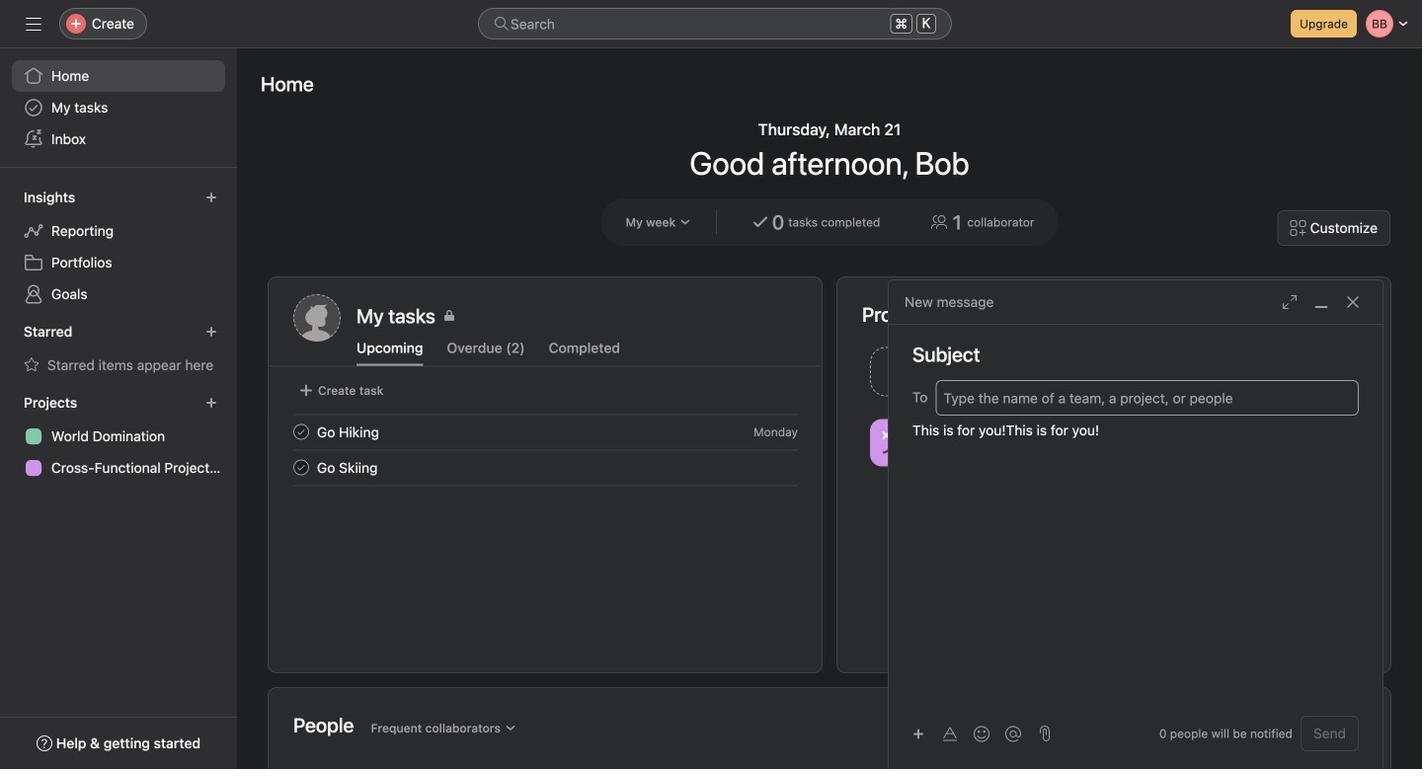 Task type: vqa. For each thing, say whether or not it's contained in the screenshot.
New project or portfolio icon
yes



Task type: locate. For each thing, give the bounding box(es) containing it.
1 mark complete image from the top
[[289, 420, 313, 444]]

close image
[[1345, 294, 1361, 310]]

toolbar
[[905, 720, 1031, 748]]

insert an object image
[[913, 729, 925, 740]]

2 mark complete image from the top
[[289, 456, 313, 480]]

mark complete image for mark complete option at left
[[289, 456, 313, 480]]

mark complete image down mark complete checkbox
[[289, 456, 313, 480]]

dialog
[[889, 281, 1383, 770]]

line_and_symbols image
[[882, 431, 906, 455]]

cell
[[940, 386, 1352, 410]]

0 vertical spatial mark complete image
[[289, 420, 313, 444]]

1 vertical spatial mark complete image
[[289, 456, 313, 480]]

list item
[[862, 342, 1115, 402], [270, 414, 822, 450], [270, 450, 822, 486]]

Search tasks, projects, and more text field
[[478, 8, 952, 40]]

None field
[[478, 8, 952, 40]]

at mention image
[[1006, 727, 1021, 742]]

Mark complete checkbox
[[289, 420, 313, 444]]

mark complete image
[[289, 420, 313, 444], [289, 456, 313, 480]]

mark complete image for mark complete checkbox
[[289, 420, 313, 444]]

mark complete image up mark complete option at left
[[289, 420, 313, 444]]

starred element
[[0, 314, 237, 385]]



Task type: describe. For each thing, give the bounding box(es) containing it.
insights element
[[0, 180, 237, 314]]

expand popout to full screen image
[[1282, 294, 1298, 310]]

hide sidebar image
[[26, 16, 41, 32]]

add items to starred image
[[205, 326, 217, 338]]

new project or portfolio image
[[205, 397, 217, 409]]

projects element
[[0, 385, 237, 488]]

global element
[[0, 48, 237, 167]]

Mark complete checkbox
[[289, 456, 313, 480]]

Add subject text field
[[889, 341, 1383, 368]]

rocket image
[[1135, 360, 1158, 384]]

new insights image
[[205, 192, 217, 204]]

minimize image
[[1314, 294, 1330, 310]]

add profile photo image
[[293, 294, 341, 342]]



